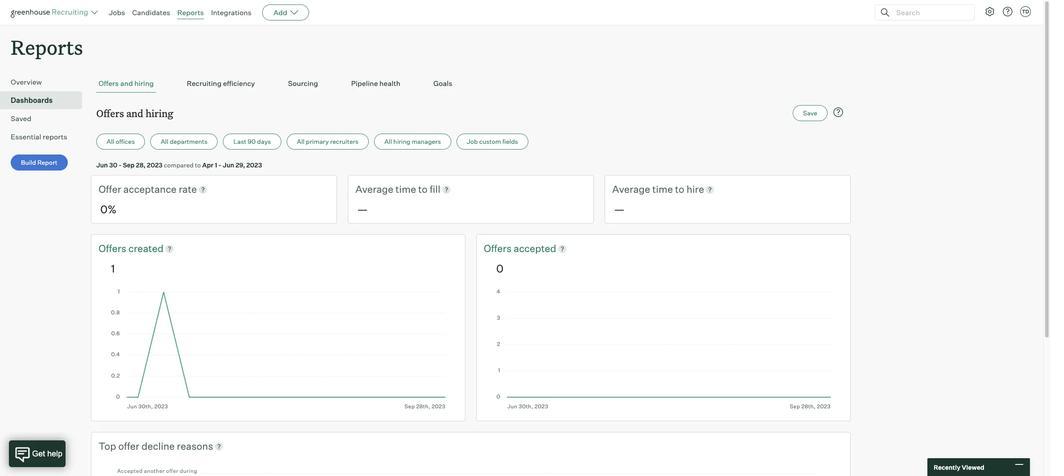 Task type: locate. For each thing, give the bounding box(es) containing it.
0%
[[100, 203, 117, 216]]

acceptance
[[123, 183, 177, 195]]

top
[[99, 441, 116, 453]]

2023 right 28,
[[147, 162, 163, 169]]

job custom fields
[[467, 138, 518, 146]]

offers
[[99, 79, 119, 88], [96, 107, 124, 120], [99, 243, 128, 255], [484, 243, 514, 255]]

pipeline
[[351, 79, 378, 88]]

hiring
[[134, 79, 154, 88], [146, 107, 173, 120], [394, 138, 411, 146]]

all inside button
[[107, 138, 114, 146]]

1 horizontal spatial 2023
[[246, 162, 262, 169]]

1 — from the left
[[357, 203, 368, 216]]

2 average from the left
[[612, 183, 651, 195]]

build report button
[[11, 155, 68, 171]]

offer
[[99, 183, 121, 195]]

offers link for 0
[[484, 242, 514, 256]]

overview link
[[11, 77, 79, 88]]

2 all from the left
[[161, 138, 168, 146]]

dashboards link
[[11, 95, 79, 106]]

1 vertical spatial hiring
[[146, 107, 173, 120]]

0 horizontal spatial time
[[396, 183, 416, 195]]

all left offices
[[107, 138, 114, 146]]

sourcing button
[[286, 75, 320, 93]]

created
[[128, 243, 164, 255]]

top offer decline
[[99, 441, 177, 453]]

0 horizontal spatial 1
[[111, 262, 115, 276]]

1 horizontal spatial jun
[[223, 162, 234, 169]]

departments
[[170, 138, 208, 146]]

all for all offices
[[107, 138, 114, 146]]

time for hire
[[653, 183, 673, 195]]

1 horizontal spatial -
[[219, 162, 221, 169]]

essential reports link
[[11, 132, 79, 142]]

save button
[[793, 105, 828, 121]]

0 horizontal spatial 2023
[[147, 162, 163, 169]]

to
[[195, 162, 201, 169], [418, 183, 428, 195], [675, 183, 685, 195]]

2023 right 29,
[[246, 162, 262, 169]]

average time to
[[356, 183, 430, 195], [612, 183, 687, 195]]

all left the departments at the top left
[[161, 138, 168, 146]]

—
[[357, 203, 368, 216], [614, 203, 625, 216]]

1 average time to from the left
[[356, 183, 430, 195]]

0 vertical spatial offers and hiring
[[99, 79, 154, 88]]

2 offers link from the left
[[484, 242, 514, 256]]

all for all primary recruiters
[[297, 138, 305, 146]]

days
[[257, 138, 271, 146]]

1 horizontal spatial time
[[653, 183, 673, 195]]

all hiring managers button
[[374, 134, 451, 150]]

0 vertical spatial reports
[[177, 8, 204, 17]]

average time to for hire
[[612, 183, 687, 195]]

0 vertical spatial 1
[[215, 162, 217, 169]]

time left fill
[[396, 183, 416, 195]]

2 vertical spatial hiring
[[394, 138, 411, 146]]

all left managers
[[385, 138, 392, 146]]

td button
[[1019, 4, 1033, 19]]

- right apr
[[219, 162, 221, 169]]

offers and hiring
[[99, 79, 154, 88], [96, 107, 173, 120]]

last 90 days button
[[223, 134, 281, 150]]

tab list
[[96, 75, 846, 93]]

1 vertical spatial 1
[[111, 262, 115, 276]]

1 vertical spatial reports
[[11, 34, 83, 60]]

0 horizontal spatial offers link
[[99, 242, 128, 256]]

0 horizontal spatial average time to
[[356, 183, 430, 195]]

jun left 29,
[[223, 162, 234, 169]]

-
[[119, 162, 122, 169], [219, 162, 221, 169]]

compared
[[164, 162, 194, 169]]

1 average from the left
[[356, 183, 394, 195]]

0 horizontal spatial jun
[[96, 162, 108, 169]]

1 horizontal spatial average
[[612, 183, 651, 195]]

jun left 30
[[96, 162, 108, 169]]

1 all from the left
[[107, 138, 114, 146]]

1 horizontal spatial to
[[418, 183, 428, 195]]

apr
[[202, 162, 214, 169]]

all departments
[[161, 138, 208, 146]]

1 offers link from the left
[[99, 242, 128, 256]]

all for all hiring managers
[[385, 138, 392, 146]]

0 horizontal spatial average
[[356, 183, 394, 195]]

to left apr
[[195, 162, 201, 169]]

2 average time to from the left
[[612, 183, 687, 195]]

1
[[215, 162, 217, 169], [111, 262, 115, 276]]

and inside button
[[120, 79, 133, 88]]

report
[[37, 159, 57, 166]]

to left hire at the right top of page
[[675, 183, 685, 195]]

jun 30 - sep 28, 2023 compared to apr 1 - jun 29, 2023
[[96, 162, 262, 169]]

jobs
[[109, 8, 125, 17]]

average
[[356, 183, 394, 195], [612, 183, 651, 195]]

1 horizontal spatial offers link
[[484, 242, 514, 256]]

2 horizontal spatial to
[[675, 183, 685, 195]]

3 all from the left
[[297, 138, 305, 146]]

1 horizontal spatial average time to
[[612, 183, 687, 195]]

xychart image
[[111, 290, 446, 410], [496, 290, 831, 410], [111, 462, 831, 477]]

29,
[[236, 162, 245, 169]]

1 time from the left
[[396, 183, 416, 195]]

viewed
[[962, 464, 985, 472]]

sourcing
[[288, 79, 318, 88]]

reports right candidates link
[[177, 8, 204, 17]]

jun
[[96, 162, 108, 169], [223, 162, 234, 169]]

primary
[[306, 138, 329, 146]]

reports
[[177, 8, 204, 17], [11, 34, 83, 60]]

2023
[[147, 162, 163, 169], [246, 162, 262, 169]]

1 horizontal spatial 1
[[215, 162, 217, 169]]

2 time from the left
[[653, 183, 673, 195]]

configure image
[[985, 6, 996, 17]]

time
[[396, 183, 416, 195], [653, 183, 673, 195]]

1 horizontal spatial —
[[614, 203, 625, 216]]

job custom fields button
[[457, 134, 529, 150]]

offers link down 0%
[[99, 242, 128, 256]]

time left hire at the right top of page
[[653, 183, 673, 195]]

- right 30
[[119, 162, 122, 169]]

all left primary
[[297, 138, 305, 146]]

integrations
[[211, 8, 252, 17]]

jobs link
[[109, 8, 125, 17]]

2 — from the left
[[614, 203, 625, 216]]

Search text field
[[894, 6, 967, 19]]

xychart image for 1
[[111, 290, 446, 410]]

0 vertical spatial hiring
[[134, 79, 154, 88]]

custom
[[479, 138, 501, 146]]

90
[[248, 138, 256, 146]]

4 all from the left
[[385, 138, 392, 146]]

all for all departments
[[161, 138, 168, 146]]

hiring inside tab list
[[134, 79, 154, 88]]

1 vertical spatial offers and hiring
[[96, 107, 173, 120]]

1 jun from the left
[[96, 162, 108, 169]]

0 vertical spatial and
[[120, 79, 133, 88]]

reports down the greenhouse recruiting image on the left top of the page
[[11, 34, 83, 60]]

rate
[[179, 183, 197, 195]]

last
[[234, 138, 246, 146]]

dashboards
[[11, 96, 53, 105]]

average for hire
[[612, 183, 651, 195]]

and
[[120, 79, 133, 88], [126, 107, 143, 120]]

last 90 days
[[234, 138, 271, 146]]

1 2023 from the left
[[147, 162, 163, 169]]

offers link
[[99, 242, 128, 256], [484, 242, 514, 256]]

accepted
[[514, 243, 557, 255]]

0 horizontal spatial -
[[119, 162, 122, 169]]

average for fill
[[356, 183, 394, 195]]

offers link up the 0
[[484, 242, 514, 256]]

faq image
[[833, 107, 844, 118]]

to left fill
[[418, 183, 428, 195]]

accepted link
[[514, 242, 557, 256]]

to for hire
[[675, 183, 685, 195]]

pipeline health button
[[349, 75, 403, 93]]

0 horizontal spatial —
[[357, 203, 368, 216]]

offices
[[116, 138, 135, 146]]



Task type: describe. For each thing, give the bounding box(es) containing it.
recruiting efficiency
[[187, 79, 255, 88]]

0 horizontal spatial to
[[195, 162, 201, 169]]

sep
[[123, 162, 135, 169]]

30
[[109, 162, 117, 169]]

average time to for fill
[[356, 183, 430, 195]]

fill
[[430, 183, 441, 195]]

overview
[[11, 78, 42, 87]]

recruiters
[[330, 138, 359, 146]]

saved link
[[11, 113, 79, 124]]

recruiting
[[187, 79, 222, 88]]

all hiring managers
[[385, 138, 441, 146]]

essential
[[11, 133, 41, 141]]

2 jun from the left
[[223, 162, 234, 169]]

health
[[380, 79, 401, 88]]

recently
[[934, 464, 961, 472]]

recruiting efficiency button
[[185, 75, 257, 93]]

td
[[1022, 8, 1030, 15]]

reports
[[43, 133, 67, 141]]

greenhouse recruiting image
[[11, 7, 91, 18]]

build
[[21, 159, 36, 166]]

managers
[[412, 138, 441, 146]]

candidates
[[132, 8, 170, 17]]

job
[[467, 138, 478, 146]]

reasons
[[177, 441, 213, 453]]

xychart image for 0
[[496, 290, 831, 410]]

fields
[[503, 138, 518, 146]]

offers and hiring button
[[96, 75, 156, 93]]

goals button
[[431, 75, 455, 93]]

all offices button
[[96, 134, 145, 150]]

pipeline health
[[351, 79, 401, 88]]

hire
[[687, 183, 704, 195]]

integrations link
[[211, 8, 252, 17]]

created link
[[128, 242, 164, 256]]

— for hire
[[614, 203, 625, 216]]

— for fill
[[357, 203, 368, 216]]

add button
[[262, 4, 309, 21]]

add
[[274, 8, 287, 17]]

to for fill
[[418, 183, 428, 195]]

offer
[[118, 441, 139, 453]]

0
[[496, 262, 504, 276]]

candidates link
[[132, 8, 170, 17]]

essential reports
[[11, 133, 67, 141]]

offer acceptance
[[99, 183, 179, 195]]

offers inside button
[[99, 79, 119, 88]]

1 vertical spatial and
[[126, 107, 143, 120]]

all departments button
[[150, 134, 218, 150]]

time for fill
[[396, 183, 416, 195]]

reports link
[[177, 8, 204, 17]]

efficiency
[[223, 79, 255, 88]]

build report
[[21, 159, 57, 166]]

offers and hiring inside button
[[99, 79, 154, 88]]

save
[[803, 109, 818, 117]]

0 horizontal spatial reports
[[11, 34, 83, 60]]

all primary recruiters
[[297, 138, 359, 146]]

goals
[[434, 79, 453, 88]]

2 - from the left
[[219, 162, 221, 169]]

saved
[[11, 114, 31, 123]]

all primary recruiters button
[[287, 134, 369, 150]]

28,
[[136, 162, 146, 169]]

all offices
[[107, 138, 135, 146]]

2 2023 from the left
[[246, 162, 262, 169]]

td button
[[1021, 6, 1031, 17]]

decline
[[142, 441, 175, 453]]

recently viewed
[[934, 464, 985, 472]]

offers link for 1
[[99, 242, 128, 256]]

1 horizontal spatial reports
[[177, 8, 204, 17]]

tab list containing offers and hiring
[[96, 75, 846, 93]]

1 - from the left
[[119, 162, 122, 169]]



Task type: vqa. For each thing, say whether or not it's contained in the screenshot.
the left -
yes



